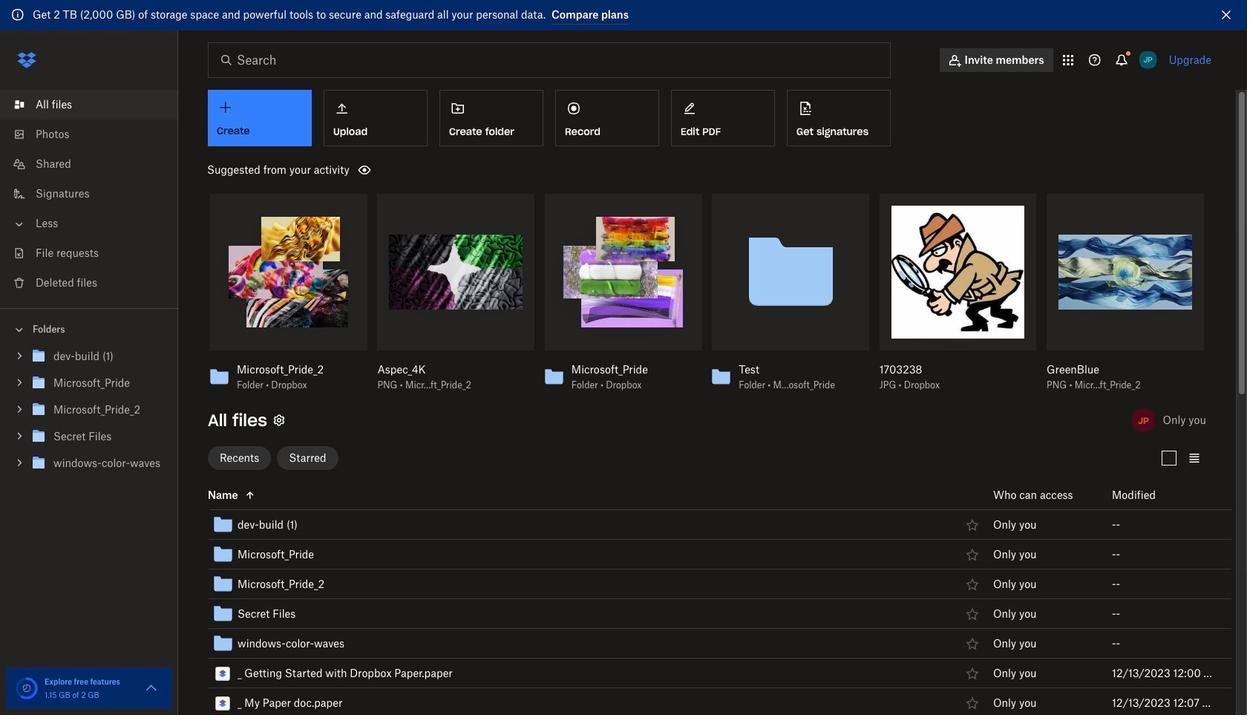 Task type: locate. For each thing, give the bounding box(es) containing it.
0 vertical spatial add to starred image
[[964, 575, 982, 593]]

table
[[175, 481, 1233, 715]]

5 add to starred image from the top
[[964, 664, 982, 682]]

quota usage progress bar
[[15, 676, 39, 700]]

add to starred image
[[964, 516, 982, 534], [964, 546, 982, 563], [964, 605, 982, 623], [964, 635, 982, 653], [964, 664, 982, 682]]

2 add to starred image from the top
[[964, 546, 982, 563]]

add to starred image inside name microsoft_pride, modified 12/5/2023 3:15 pm, element
[[964, 546, 982, 563]]

add to starred image inside name secret files, modified 11/21/2023 2:55 pm, element
[[964, 605, 982, 623]]

alert
[[0, 0, 1247, 30]]

add to starred image inside name dev-build (1), modified 12/5/2023 3:18 pm, element
[[964, 516, 982, 534]]

add to starred image
[[964, 575, 982, 593], [964, 694, 982, 712]]

3 add to starred image from the top
[[964, 605, 982, 623]]

2 add to starred image from the top
[[964, 694, 982, 712]]

1 vertical spatial add to starred image
[[964, 694, 982, 712]]

name _ getting started with dropbox paper.paper, modified 12/13/2023 12:00 pm, element
[[175, 659, 1233, 689]]

name microsoft_pride_2, modified 12/5/2023 3:20 pm, element
[[175, 570, 1233, 599]]

add to starred image inside name _ my paper doc.paper, modified 12/13/2023 12:07 pm, element
[[964, 694, 982, 712]]

add to starred image inside name _ getting started with dropbox paper.paper, modified 12/13/2023 12:00 pm, element
[[964, 664, 982, 682]]

1 add to starred image from the top
[[964, 516, 982, 534]]

add to starred image inside the name windows-color-waves, modified 12/5/2023 3:19 pm, element
[[964, 635, 982, 653]]

1 add to starred image from the top
[[964, 575, 982, 593]]

less image
[[12, 216, 27, 231]]

Search in folder "Dropbox" text field
[[237, 51, 860, 69]]

list
[[0, 81, 178, 308]]

dropbox image
[[12, 45, 42, 75]]

add to starred image inside 'name microsoft_pride_2, modified 12/5/2023 3:20 pm,' element
[[964, 575, 982, 593]]

4 add to starred image from the top
[[964, 635, 982, 653]]

folder settings image
[[270, 412, 288, 429]]

group
[[0, 340, 178, 487]]

add to starred image for name microsoft_pride, modified 12/5/2023 3:15 pm, element
[[964, 546, 982, 563]]

add to starred image for name _ getting started with dropbox paper.paper, modified 12/13/2023 12:00 pm, element
[[964, 664, 982, 682]]

list item
[[0, 89, 178, 119]]

name secret files, modified 11/21/2023 2:55 pm, element
[[175, 599, 1233, 629]]



Task type: vqa. For each thing, say whether or not it's contained in the screenshot.
the bottom file
no



Task type: describe. For each thing, give the bounding box(es) containing it.
name microsoft_pride, modified 12/5/2023 3:15 pm, element
[[175, 540, 1233, 570]]

add to starred image for name secret files, modified 11/21/2023 2:55 pm, element
[[964, 605, 982, 623]]

name dev-build (1), modified 12/5/2023 3:18 pm, element
[[175, 510, 1233, 540]]

add to starred image for name dev-build (1), modified 12/5/2023 3:18 pm, element
[[964, 516, 982, 534]]

name windows-color-waves, modified 12/5/2023 3:19 pm, element
[[175, 629, 1233, 659]]

name _ my paper doc.paper, modified 12/13/2023 12:07 pm, element
[[175, 689, 1233, 715]]

add to starred image for name _ my paper doc.paper, modified 12/13/2023 12:07 pm, element
[[964, 694, 982, 712]]

add to starred image for 'name microsoft_pride_2, modified 12/5/2023 3:20 pm,' element
[[964, 575, 982, 593]]

add to starred image for the name windows-color-waves, modified 12/5/2023 3:19 pm, element
[[964, 635, 982, 653]]



